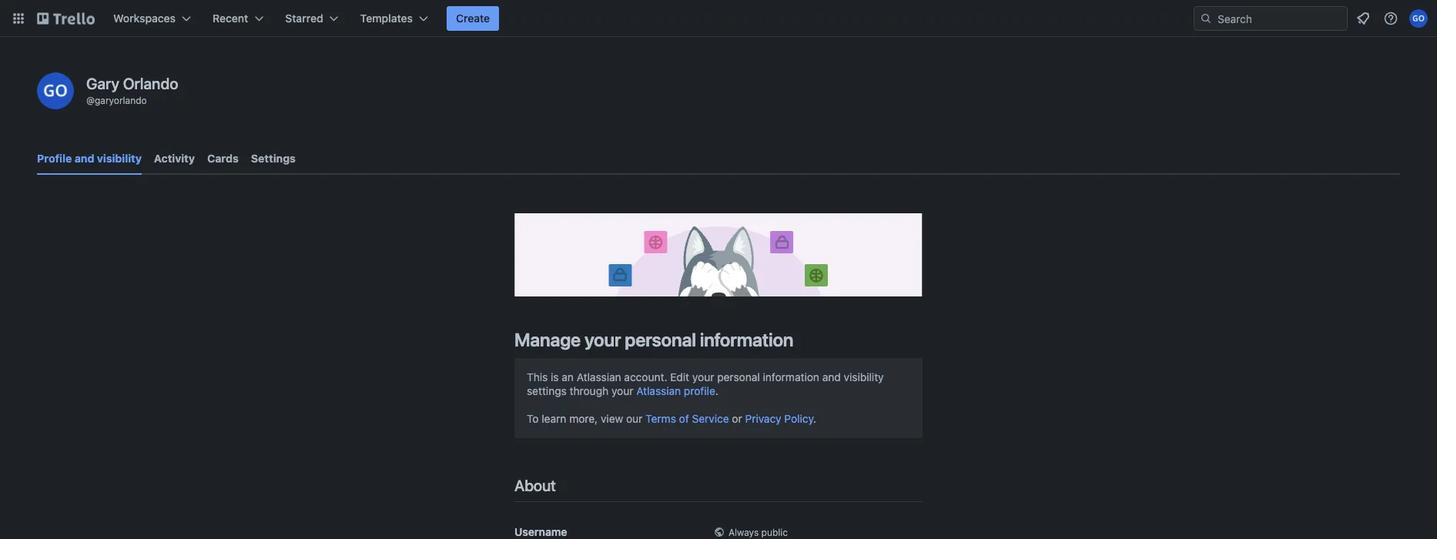 Task type: locate. For each thing, give the bounding box(es) containing it.
1 horizontal spatial personal
[[717, 371, 760, 383]]

1 horizontal spatial atlassian
[[636, 385, 681, 397]]

0 vertical spatial personal
[[625, 329, 696, 350]]

information up this is an atlassian account. edit your personal information and visibility settings through your on the bottom of page
[[700, 329, 793, 350]]

manage your personal information
[[514, 329, 793, 350]]

about
[[514, 476, 556, 494]]

service
[[692, 412, 729, 425]]

gary
[[86, 74, 119, 92]]

0 horizontal spatial atlassian
[[577, 371, 621, 383]]

0 horizontal spatial and
[[74, 152, 94, 165]]

1 vertical spatial information
[[763, 371, 819, 383]]

or
[[732, 412, 742, 425]]

through
[[570, 385, 609, 397]]

1 vertical spatial .
[[813, 412, 816, 425]]

atlassian down account.
[[636, 385, 681, 397]]

starred button
[[276, 6, 348, 31]]

personal up account.
[[625, 329, 696, 350]]

cards link
[[207, 145, 239, 173]]

starred
[[285, 12, 323, 25]]

personal
[[625, 329, 696, 350], [717, 371, 760, 383]]

cards
[[207, 152, 239, 165]]

your down account.
[[611, 385, 633, 397]]

1 vertical spatial visibility
[[844, 371, 884, 383]]

Search field
[[1212, 7, 1347, 30]]

. right privacy
[[813, 412, 816, 425]]

atlassian up through
[[577, 371, 621, 383]]

. up service
[[715, 385, 718, 397]]

your up profile
[[692, 371, 714, 383]]

create
[[456, 12, 490, 25]]

2 vertical spatial your
[[611, 385, 633, 397]]

atlassian inside this is an atlassian account. edit your personal information and visibility settings through your
[[577, 371, 621, 383]]

1 vertical spatial personal
[[717, 371, 760, 383]]

0 vertical spatial atlassian
[[577, 371, 621, 383]]

. to learn more, view our
[[527, 385, 718, 425]]

. inside . to learn more, view our
[[715, 385, 718, 397]]

templates button
[[351, 6, 437, 31]]

0 vertical spatial your
[[585, 329, 621, 350]]

terms
[[645, 412, 676, 425]]

open information menu image
[[1383, 11, 1399, 26]]

1 horizontal spatial visibility
[[844, 371, 884, 383]]

is
[[551, 371, 559, 383]]

personal up or
[[717, 371, 760, 383]]

recent button
[[203, 6, 273, 31]]

@
[[86, 95, 95, 106]]

.
[[715, 385, 718, 397], [813, 412, 816, 425]]

1 vertical spatial and
[[822, 371, 841, 383]]

settings link
[[251, 145, 296, 173]]

0 horizontal spatial personal
[[625, 329, 696, 350]]

activity
[[154, 152, 195, 165]]

always
[[729, 527, 759, 537]]

your
[[585, 329, 621, 350], [692, 371, 714, 383], [611, 385, 633, 397]]

0 vertical spatial .
[[715, 385, 718, 397]]

privacy
[[745, 412, 781, 425]]

create button
[[447, 6, 499, 31]]

our
[[626, 412, 643, 425]]

your up through
[[585, 329, 621, 350]]

1 vertical spatial your
[[692, 371, 714, 383]]

terms of service or privacy policy .
[[645, 412, 816, 425]]

0 horizontal spatial visibility
[[97, 152, 142, 165]]

settings
[[251, 152, 296, 165]]

visibility
[[97, 152, 142, 165], [844, 371, 884, 383]]

1 horizontal spatial and
[[822, 371, 841, 383]]

of
[[679, 412, 689, 425]]

atlassian
[[577, 371, 621, 383], [636, 385, 681, 397]]

gary orlando (garyorlando) image
[[37, 72, 74, 109]]

information
[[700, 329, 793, 350], [763, 371, 819, 383]]

personal inside this is an atlassian account. edit your personal information and visibility settings through your
[[717, 371, 760, 383]]

0 horizontal spatial .
[[715, 385, 718, 397]]

0 vertical spatial and
[[74, 152, 94, 165]]

information up policy
[[763, 371, 819, 383]]

gary orlando @ garyorlando
[[86, 74, 178, 106]]

and
[[74, 152, 94, 165], [822, 371, 841, 383]]



Task type: vqa. For each thing, say whether or not it's contained in the screenshot.
the bottom Power-Ups
no



Task type: describe. For each thing, give the bounding box(es) containing it.
workspaces button
[[104, 6, 200, 31]]

profile
[[37, 152, 72, 165]]

terms of service link
[[645, 412, 729, 425]]

settings
[[527, 385, 567, 397]]

this is an atlassian account. edit your personal information and visibility settings through your
[[527, 371, 884, 397]]

workspaces
[[113, 12, 176, 25]]

and inside profile and visibility link
[[74, 152, 94, 165]]

more,
[[569, 412, 598, 425]]

public
[[761, 527, 788, 537]]

account.
[[624, 371, 667, 383]]

back to home image
[[37, 6, 95, 31]]

recent
[[213, 12, 248, 25]]

0 notifications image
[[1354, 9, 1372, 28]]

privacy policy link
[[745, 412, 813, 425]]

username
[[514, 525, 567, 538]]

1 vertical spatial atlassian
[[636, 385, 681, 397]]

information inside this is an atlassian account. edit your personal information and visibility settings through your
[[763, 371, 819, 383]]

always public
[[729, 527, 788, 537]]

learn
[[542, 412, 566, 425]]

profile
[[684, 385, 715, 397]]

0 vertical spatial visibility
[[97, 152, 142, 165]]

1 horizontal spatial .
[[813, 412, 816, 425]]

gary orlando (garyorlando) image
[[1409, 9, 1428, 28]]

activity link
[[154, 145, 195, 173]]

to
[[527, 412, 539, 425]]

policy
[[784, 412, 813, 425]]

primary element
[[0, 0, 1437, 37]]

profile and visibility
[[37, 152, 142, 165]]

view
[[601, 412, 623, 425]]

garyorlando
[[95, 95, 147, 106]]

templates
[[360, 12, 413, 25]]

atlassian profile
[[636, 385, 715, 397]]

this
[[527, 371, 548, 383]]

0 vertical spatial information
[[700, 329, 793, 350]]

visibility inside this is an atlassian account. edit your personal information and visibility settings through your
[[844, 371, 884, 383]]

manage
[[514, 329, 581, 350]]

edit
[[670, 371, 689, 383]]

search image
[[1200, 12, 1212, 25]]

and inside this is an atlassian account. edit your personal information and visibility settings through your
[[822, 371, 841, 383]]

atlassian profile link
[[636, 385, 715, 397]]

profile and visibility link
[[37, 145, 142, 175]]

an
[[562, 371, 574, 383]]

orlando
[[123, 74, 178, 92]]



